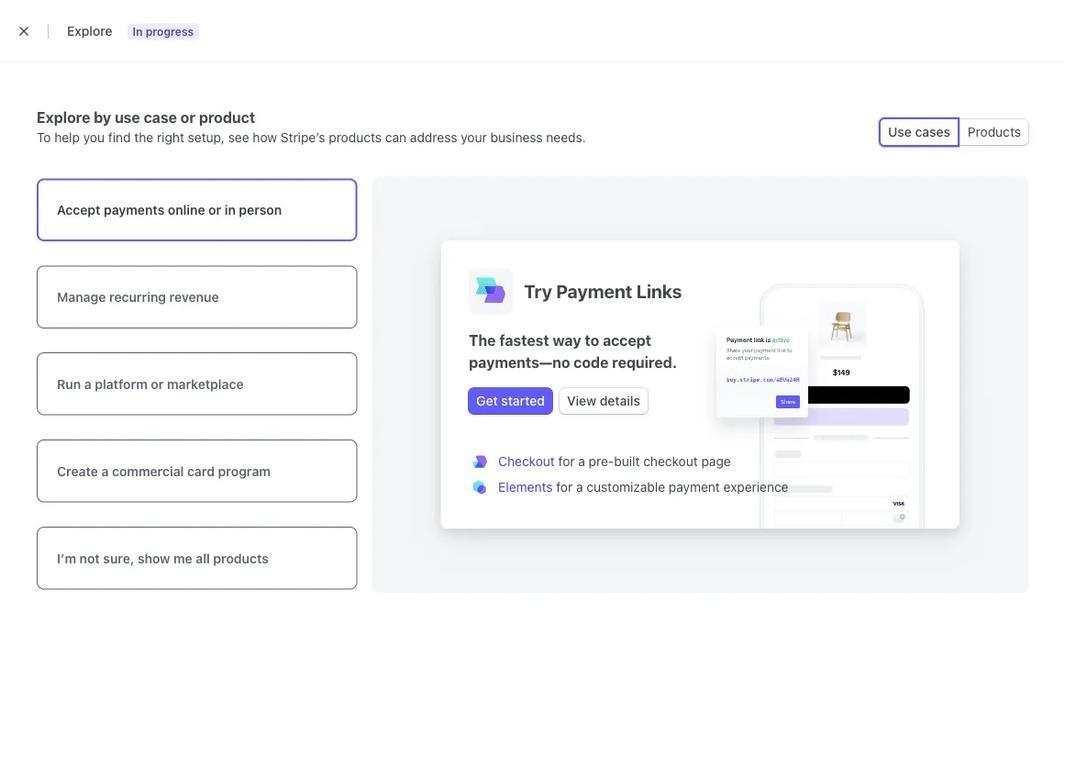 Task type: vqa. For each thing, say whether or not it's contained in the screenshot.
the bottom The Enable
no



Task type: describe. For each thing, give the bounding box(es) containing it.
progress
[[146, 25, 194, 38]]

products for products button
[[968, 124, 1022, 140]]

see
[[228, 130, 249, 145]]

elements
[[498, 480, 553, 495]]

new
[[70, 14, 93, 27]]

not
[[80, 551, 100, 566]]

show
[[138, 551, 170, 566]]

can
[[385, 130, 407, 145]]

explore by use case or product to help you find the right setup, see how stripe's products can address your business needs.
[[37, 109, 586, 145]]

sure,
[[103, 551, 134, 566]]

person
[[239, 203, 282, 218]]

payment
[[556, 280, 632, 302]]

payments link
[[95, 48, 173, 70]]

get started
[[476, 393, 545, 408]]

experience
[[723, 480, 788, 495]]

use cases button
[[881, 119, 958, 145]]

started
[[501, 393, 545, 408]]

me
[[173, 551, 192, 566]]

try payment links
[[524, 280, 682, 302]]

view
[[567, 393, 596, 408]]

the
[[134, 130, 153, 145]]

explore for explore
[[67, 23, 112, 39]]

platform
[[95, 377, 148, 392]]

a left pre-
[[578, 454, 585, 469]]

products button
[[961, 119, 1029, 145]]

manage recurring revenue button
[[37, 263, 358, 332]]

payments—no
[[469, 354, 570, 371]]

a inside button
[[84, 377, 91, 392]]

get started link
[[469, 388, 552, 414]]

manage
[[57, 290, 106, 305]]

the
[[469, 332, 496, 349]]

products inside button
[[213, 551, 269, 566]]

to
[[37, 130, 51, 145]]

fastest
[[499, 332, 549, 349]]

find
[[108, 130, 131, 145]]

product
[[199, 109, 255, 126]]

page
[[701, 454, 731, 469]]

get
[[476, 393, 498, 408]]

try
[[524, 280, 552, 302]]

cases
[[916, 124, 951, 140]]

a inside "button"
[[101, 464, 109, 479]]

reports
[[486, 51, 534, 66]]

code
[[573, 354, 608, 371]]

products link
[[341, 48, 415, 70]]

to
[[585, 332, 599, 349]]

a down checkout for a pre-built checkout page
[[576, 480, 583, 495]]

setup,
[[188, 130, 225, 145]]

help
[[54, 130, 80, 145]]

for for elements
[[556, 480, 572, 495]]

developers
[[811, 51, 879, 66]]

checkout
[[498, 454, 555, 469]]

use
[[889, 124, 912, 140]]

or inside 'explore by use case or product to help you find the right setup, see how stripe's products can address your business needs.'
[[181, 109, 195, 126]]

products for products link on the left of the page
[[351, 51, 405, 66]]

payment
[[669, 480, 720, 495]]

links
[[636, 280, 682, 302]]

or for marketplace
[[151, 377, 164, 392]]

how
[[253, 130, 277, 145]]

for for checkout
[[558, 454, 575, 469]]

create
[[57, 464, 98, 479]]

accept
[[57, 203, 100, 218]]

reports link
[[477, 48, 543, 70]]



Task type: locate. For each thing, give the bounding box(es) containing it.
1 vertical spatial products
[[968, 124, 1022, 140]]

view details
[[567, 393, 640, 408]]

products
[[329, 130, 382, 145], [213, 551, 269, 566]]

new business button
[[37, 7, 162, 33]]

billing link
[[418, 48, 474, 70]]

explore up home
[[67, 23, 112, 39]]

a
[[84, 377, 91, 392], [578, 454, 585, 469], [101, 464, 109, 479], [576, 480, 583, 495]]

commercial
[[112, 464, 184, 479]]

customers link
[[253, 48, 338, 70]]

1 horizontal spatial or
[[181, 109, 195, 126]]

connect link
[[547, 48, 617, 70]]

i'm not sure, show me all products button
[[37, 524, 358, 593]]

billing
[[427, 51, 464, 66]]

business
[[491, 130, 543, 145]]

products left can
[[329, 130, 382, 145]]

recurring
[[109, 290, 166, 305]]

case
[[144, 109, 177, 126]]

1 vertical spatial explore
[[37, 109, 90, 126]]

details
[[600, 393, 640, 408]]

developers link
[[802, 48, 888, 70]]

payments
[[104, 51, 163, 66]]

or inside run a platform or marketplace button
[[151, 377, 164, 392]]

2 horizontal spatial or
[[209, 203, 221, 218]]

0 horizontal spatial products
[[351, 51, 405, 66]]

built
[[614, 454, 640, 469]]

for
[[558, 454, 575, 469], [556, 480, 572, 495]]

or for in
[[209, 203, 221, 218]]

run a platform or marketplace
[[57, 377, 244, 392]]

business
[[96, 14, 144, 27]]

elements for a customizable payment experience
[[498, 480, 788, 495]]

products right all
[[213, 551, 269, 566]]

0 horizontal spatial products
[[213, 551, 269, 566]]

customizable
[[586, 480, 665, 495]]

products inside products button
[[968, 124, 1022, 140]]

use
[[115, 109, 140, 126]]

0 vertical spatial products
[[351, 51, 405, 66]]

by
[[94, 109, 111, 126]]

connect
[[556, 51, 607, 66]]

test mode
[[900, 51, 963, 66]]

or up 'right'
[[181, 109, 195, 126]]

0 vertical spatial for
[[558, 454, 575, 469]]

1 vertical spatial products
[[213, 551, 269, 566]]

accept
[[603, 332, 651, 349]]

card
[[187, 464, 215, 479]]

or
[[181, 109, 195, 126], [209, 203, 221, 218], [151, 377, 164, 392]]

required.
[[612, 354, 677, 371]]

balances
[[185, 51, 240, 66]]

balances link
[[176, 48, 250, 70]]

0 vertical spatial or
[[181, 109, 195, 126]]

1 vertical spatial or
[[209, 203, 221, 218]]

address
[[410, 130, 457, 145]]

view details button
[[559, 388, 647, 414]]

payments
[[104, 203, 165, 218]]

or left in
[[209, 203, 221, 218]]

i'm not sure, show me all products
[[57, 551, 269, 566]]

for left pre-
[[558, 454, 575, 469]]

0 horizontal spatial or
[[151, 377, 164, 392]]

or right platform in the left of the page
[[151, 377, 164, 392]]

products right cases
[[968, 124, 1022, 140]]

explore
[[67, 23, 112, 39], [37, 109, 90, 126]]

1 horizontal spatial products
[[968, 124, 1022, 140]]

right
[[157, 130, 184, 145]]

a right create
[[101, 464, 109, 479]]

or inside accept payments online or in person 'button'
[[209, 203, 221, 218]]

online
[[168, 203, 205, 218]]

your
[[461, 130, 487, 145]]

checkout for a pre-built checkout page
[[498, 454, 731, 469]]

accept payments online or in person button
[[37, 176, 358, 245]]

create a commercial card program
[[57, 464, 271, 479]]

i'm
[[57, 551, 76, 566]]

create a commercial card program button
[[37, 437, 358, 506]]

products inside 'explore by use case or product to help you find the right setup, see how stripe's products can address your business needs.'
[[329, 130, 382, 145]]

new business
[[70, 14, 144, 27]]

you
[[83, 130, 105, 145]]

in
[[133, 25, 143, 38]]

explore up help
[[37, 109, 90, 126]]

products left "billing"
[[351, 51, 405, 66]]

program
[[218, 464, 271, 479]]

more button
[[620, 48, 688, 70]]

2 vertical spatial or
[[151, 377, 164, 392]]

more
[[630, 51, 661, 66]]

1 vertical spatial for
[[556, 480, 572, 495]]

stripe's
[[281, 130, 325, 145]]

products
[[351, 51, 405, 66], [968, 124, 1022, 140]]

mode
[[929, 51, 963, 66]]

manage recurring revenue
[[57, 290, 219, 305]]

checkout
[[643, 454, 698, 469]]

marketplace
[[167, 377, 244, 392]]

in
[[225, 203, 236, 218]]

pre-
[[589, 454, 614, 469]]

test
[[900, 51, 925, 66]]

explore inside 'explore by use case or product to help you find the right setup, see how stripe's products can address your business needs.'
[[37, 109, 90, 126]]

explore for explore by use case or product to help you find the right setup, see how stripe's products can address your business needs.
[[37, 109, 90, 126]]

1 horizontal spatial products
[[329, 130, 382, 145]]

run
[[57, 377, 81, 392]]

customers
[[262, 51, 329, 66]]

for right elements
[[556, 480, 572, 495]]

revenue
[[170, 290, 219, 305]]

needs.
[[546, 130, 586, 145]]

in progress
[[133, 25, 194, 38]]

accept payments online or in person
[[57, 203, 282, 218]]

all
[[196, 551, 210, 566]]

0 vertical spatial explore
[[67, 23, 112, 39]]

0 vertical spatial products
[[329, 130, 382, 145]]

the fastest way to accept payments—no code required.
[[469, 332, 677, 371]]

products inside products link
[[351, 51, 405, 66]]

a right 'run'
[[84, 377, 91, 392]]

home
[[46, 51, 82, 66]]



